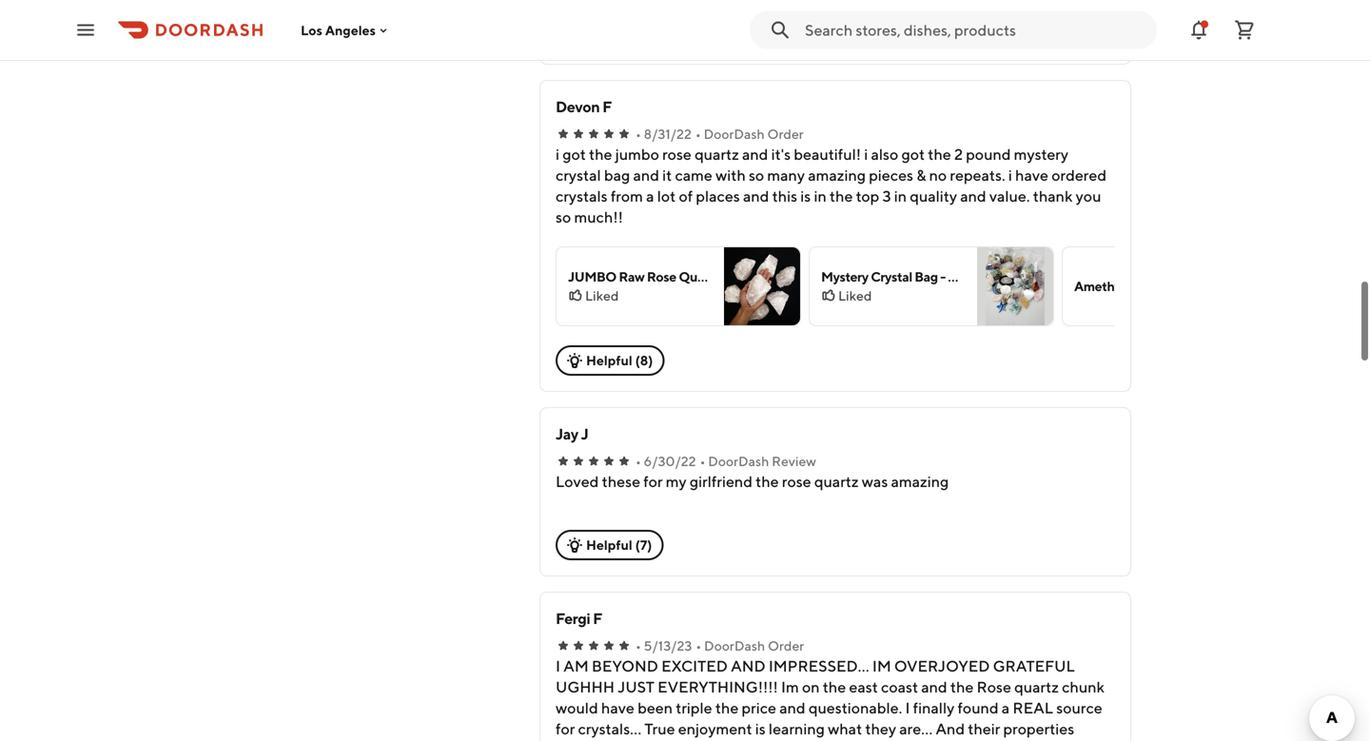 Task type: vqa. For each thing, say whether or not it's contained in the screenshot.
'Devon F'
yes



Task type: locate. For each thing, give the bounding box(es) containing it.
liked down jumbo
[[585, 288, 619, 304]]

helpful for helpful (8)
[[586, 353, 633, 368]]

0 horizontal spatial f
[[593, 610, 602, 628]]

order
[[767, 126, 804, 142], [768, 638, 804, 654]]

liked for jumbo raw rose quartz crystal specimen image
[[585, 288, 619, 304]]

liked
[[585, 288, 619, 304], [838, 288, 872, 304]]

liked right jumbo raw rose quartz crystal specimen image
[[838, 288, 872, 304]]

jay
[[556, 425, 578, 443]]

8/31/22
[[644, 126, 692, 142]]

0 vertical spatial order
[[767, 126, 804, 142]]

raw
[[619, 269, 645, 285]]

1 helpful from the top
[[586, 353, 633, 368]]

angeles
[[325, 22, 376, 38]]

doordash
[[704, 126, 765, 142], [708, 453, 769, 469], [704, 638, 765, 654]]

1 order from the top
[[767, 126, 804, 142]]

review
[[772, 453, 816, 469]]

2 helpful from the top
[[586, 537, 633, 553]]

(8)
[[635, 353, 653, 368]]

• left the 6/30/22
[[636, 453, 641, 469]]

2 order from the top
[[768, 638, 804, 654]]

0 horizontal spatial liked
[[585, 288, 619, 304]]

order for fergi f
[[768, 638, 804, 654]]

rose
[[647, 269, 676, 285]]

doordash right 5/13/23
[[704, 638, 765, 654]]

•
[[636, 126, 641, 142], [696, 126, 701, 142], [636, 453, 641, 469], [700, 453, 706, 469], [636, 638, 641, 654], [696, 638, 702, 654]]

doordash right the 8/31/22
[[704, 126, 765, 142]]

helpful (7)
[[586, 537, 652, 553]]

helpful left (7)
[[586, 537, 633, 553]]

1 horizontal spatial f
[[602, 98, 612, 116]]

open menu image
[[74, 19, 97, 41]]

liked button
[[809, 246, 1054, 326]]

jumbo
[[568, 269, 617, 285]]

0 vertical spatial doordash
[[704, 126, 765, 142]]

liked inside button
[[838, 288, 872, 304]]

jumbo raw rose quartz crystal specimen
[[568, 269, 825, 285]]

helpful inside button
[[586, 537, 633, 553]]

1 vertical spatial helpful
[[586, 537, 633, 553]]

• right the 6/30/22
[[700, 453, 706, 469]]

f right devon
[[602, 98, 612, 116]]

• left the 8/31/22
[[636, 126, 641, 142]]

• 8/31/22 • doordash order
[[636, 126, 804, 142]]

0 vertical spatial helpful
[[586, 353, 633, 368]]

f right fergi
[[593, 610, 602, 628]]

los angeles
[[301, 22, 376, 38]]

1 vertical spatial doordash
[[708, 453, 769, 469]]

1 vertical spatial f
[[593, 610, 602, 628]]

2 vertical spatial doordash
[[704, 638, 765, 654]]

1 vertical spatial order
[[768, 638, 804, 654]]

notification bell image
[[1188, 19, 1210, 41]]

f
[[602, 98, 612, 116], [593, 610, 602, 628]]

(7)
[[635, 537, 652, 553]]

0 vertical spatial f
[[602, 98, 612, 116]]

helpful inside button
[[586, 353, 633, 368]]

helpful left (8)
[[586, 353, 633, 368]]

1 liked from the left
[[585, 288, 619, 304]]

• 6/30/22 • doordash review
[[636, 453, 816, 469]]

helpful (7) button
[[556, 530, 664, 561]]

helpful
[[586, 353, 633, 368], [586, 537, 633, 553]]

specimen
[[766, 269, 825, 285]]

j
[[581, 425, 588, 443]]

2 liked from the left
[[838, 288, 872, 304]]

f for devon f
[[602, 98, 612, 116]]

quartz
[[679, 269, 720, 285]]

doordash left review
[[708, 453, 769, 469]]

1 horizontal spatial liked
[[838, 288, 872, 304]]

• right the 8/31/22
[[696, 126, 701, 142]]



Task type: describe. For each thing, give the bounding box(es) containing it.
liked for mystery crystal bag - random pick by the weight 1 lb to 3 lbs image
[[838, 288, 872, 304]]

jay j
[[556, 425, 588, 443]]

• right 5/13/23
[[696, 638, 702, 654]]

5/13/23
[[644, 638, 692, 654]]

helpful (8) button
[[556, 345, 665, 376]]

doordash for devon f
[[704, 126, 765, 142]]

jumbo raw rose quartz crystal specimen image
[[724, 247, 800, 325]]

6/30/22
[[644, 453, 696, 469]]

helpful for helpful (7)
[[586, 537, 633, 553]]

devon f
[[556, 98, 612, 116]]

Store search: begin typing to search for stores available on DoorDash text field
[[805, 20, 1146, 40]]

fergi
[[556, 610, 590, 628]]

crystal
[[723, 269, 764, 285]]

• left 5/13/23
[[636, 638, 641, 654]]

order for devon f
[[767, 126, 804, 142]]

helpful (8)
[[586, 353, 653, 368]]

fergi f
[[556, 610, 602, 628]]

los angeles button
[[301, 22, 391, 38]]

• 5/13/23 • doordash order
[[636, 638, 804, 654]]

los
[[301, 22, 322, 38]]

mystery crystal bag - random pick by the weight 1 lb to 3 lbs image
[[977, 247, 1053, 325]]

doordash for fergi f
[[704, 638, 765, 654]]

0 items, open order cart image
[[1233, 19, 1256, 41]]

doordash for jay j
[[708, 453, 769, 469]]

devon
[[556, 98, 600, 116]]

f for fergi f
[[593, 610, 602, 628]]



